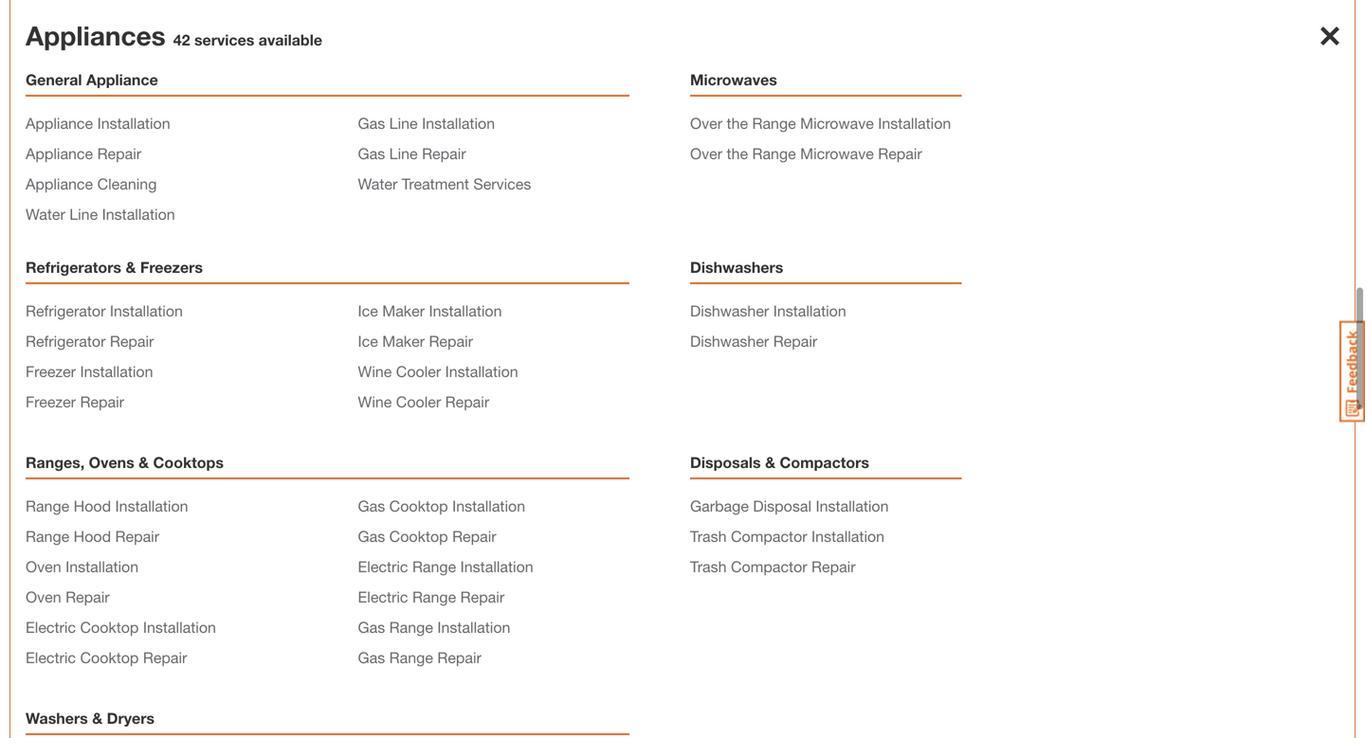 Task type: vqa. For each thing, say whether or not it's contained in the screenshot.
remove
no



Task type: describe. For each thing, give the bounding box(es) containing it.
gas cooktop installation
[[358, 497, 525, 515]]

over the range microwave installation
[[690, 114, 951, 132]]

ranges,
[[26, 454, 85, 472]]

range up gas range installation link
[[412, 588, 456, 606]]

repair down freezer installation
[[80, 393, 124, 411]]

& for refrigerators & freezers
[[126, 258, 136, 276]]

hood for installation
[[74, 497, 111, 515]]

refrigerator repair link
[[26, 332, 154, 350]]

repair down dishwasher installation link
[[773, 332, 817, 350]]

gas for gas cooktop installation
[[358, 497, 385, 515]]

42
[[173, 31, 190, 49]]

water for water line installation
[[26, 205, 65, 223]]

appliance installation
[[26, 114, 170, 132]]

electric range repair
[[358, 588, 505, 606]]

electric for electric cooktop repair
[[26, 649, 76, 667]]

water for water treatment services
[[358, 175, 398, 193]]

microwaves
[[690, 71, 777, 89]]

wine for wine cooler installation
[[358, 363, 392, 381]]

wine for wine cooler repair
[[358, 393, 392, 411]]

ice maker installation link
[[358, 302, 502, 320]]

wine cooler repair link
[[358, 393, 489, 411]]

& for disposals & compactors
[[765, 454, 776, 472]]

gas line repair link
[[358, 145, 466, 163]]

appliances link
[[26, 20, 166, 51]]

range up oven installation
[[26, 528, 69, 546]]

cooktop for gas cooktop installation
[[389, 497, 448, 515]]

close drawer image
[[1321, 27, 1340, 46]]

gas for gas range repair
[[358, 649, 385, 667]]

oven repair link
[[26, 588, 110, 606]]

electric range repair link
[[358, 588, 505, 606]]

dishwasher installation
[[690, 302, 846, 320]]

trash compactor repair
[[690, 558, 856, 576]]

cooktops
[[153, 454, 224, 472]]

oven repair
[[26, 588, 110, 606]]

dishwasher installation link
[[690, 302, 846, 320]]

range down over the range microwave installation
[[752, 145, 796, 163]]

gas range repair
[[358, 649, 482, 667]]

feedback link image
[[1340, 320, 1365, 423]]

gas for gas line repair
[[358, 145, 385, 163]]

range down the ranges,
[[26, 497, 69, 515]]

repair down "electric range installation"
[[460, 588, 505, 606]]

maker for installation
[[382, 302, 425, 320]]

cooler for installation
[[396, 363, 441, 381]]

disposal
[[753, 497, 812, 515]]

oven for oven repair
[[26, 588, 61, 606]]

over for over the range microwave repair
[[690, 145, 723, 163]]

range hood repair link
[[26, 528, 159, 546]]

wine cooler repair
[[358, 393, 489, 411]]

garbage disposal installation
[[690, 497, 889, 515]]

dishwasher for dishwasher installation
[[690, 302, 769, 320]]

appliance repair
[[26, 145, 141, 163]]

microwave for repair
[[800, 145, 874, 163]]

garbage
[[690, 497, 749, 515]]

compactor for repair
[[731, 558, 807, 576]]

gas cooktop installation link
[[358, 497, 525, 515]]

appliances
[[26, 20, 166, 51]]

washers
[[26, 710, 88, 728]]

gas range installation
[[358, 619, 510, 637]]

appliance for cleaning
[[26, 175, 93, 193]]

line for gas line repair
[[389, 145, 418, 163]]

gas line installation
[[358, 114, 495, 132]]

disposals
[[690, 454, 761, 472]]

services
[[473, 175, 531, 193]]

general appliance
[[26, 71, 158, 89]]

compactor for installation
[[731, 528, 807, 546]]

electric cooktop repair link
[[26, 649, 187, 667]]

compactors
[[780, 454, 869, 472]]

repair up water treatment services link
[[422, 145, 466, 163]]

available
[[259, 31, 322, 49]]

the for over the range microwave installation
[[727, 114, 748, 132]]

& right the ovens
[[139, 454, 149, 472]]

ice for ice maker installation
[[358, 302, 378, 320]]

repair down range hood installation
[[115, 528, 159, 546]]

ranges, ovens & cooktops
[[26, 454, 224, 472]]

water line installation link
[[26, 205, 175, 223]]

gas range repair link
[[358, 649, 482, 667]]

cleaning
[[97, 175, 157, 193]]

gas range installation link
[[358, 619, 510, 637]]

general
[[26, 71, 82, 89]]

refrigerator for refrigerator installation
[[26, 302, 106, 320]]

gas for gas range installation
[[358, 619, 385, 637]]

freezer for freezer installation
[[26, 363, 76, 381]]

refrigerator installation
[[26, 302, 183, 320]]

freezer installation
[[26, 363, 153, 381]]

garbage disposal installation link
[[690, 497, 889, 515]]

water line installation
[[26, 205, 175, 223]]

gas line installation link
[[358, 114, 495, 132]]



Task type: locate. For each thing, give the bounding box(es) containing it.
oven installation link
[[26, 558, 139, 576]]

repair down trash compactor installation at the right of the page
[[812, 558, 856, 576]]

0 vertical spatial over
[[690, 114, 723, 132]]

1 vertical spatial over
[[690, 145, 723, 163]]

cooktop for gas cooktop repair
[[389, 528, 448, 546]]

cooler down wine cooler installation link
[[396, 393, 441, 411]]

appliances 42 services available
[[26, 20, 322, 51]]

electric for electric cooktop installation
[[26, 619, 76, 637]]

repair down wine cooler installation
[[445, 393, 489, 411]]

over the range microwave installation link
[[690, 114, 951, 132]]

gas cooktop repair
[[358, 528, 496, 546]]

0 horizontal spatial water
[[26, 205, 65, 223]]

1 vertical spatial water
[[26, 205, 65, 223]]

electric down gas cooktop repair
[[358, 558, 408, 576]]

gas down gas range installation link
[[358, 649, 385, 667]]

2 dishwasher from the top
[[690, 332, 769, 350]]

1 vertical spatial maker
[[382, 332, 425, 350]]

0 vertical spatial ice
[[358, 302, 378, 320]]

ice up 'ice maker repair'
[[358, 302, 378, 320]]

& right disposals in the bottom right of the page
[[765, 454, 776, 472]]

oven up oven repair link
[[26, 558, 61, 576]]

1 vertical spatial dishwasher
[[690, 332, 769, 350]]

gas down gas cooktop installation link
[[358, 528, 385, 546]]

wine cooler installation
[[358, 363, 518, 381]]

electric up gas range installation link
[[358, 588, 408, 606]]

2 compactor from the top
[[731, 558, 807, 576]]

compactor up trash compactor repair
[[731, 528, 807, 546]]

line down 'appliance cleaning'
[[69, 205, 98, 223]]

repair up wine cooler installation
[[429, 332, 473, 350]]

& left freezers
[[126, 258, 136, 276]]

water treatment services
[[358, 175, 531, 193]]

0 vertical spatial water
[[358, 175, 398, 193]]

appliance for installation
[[26, 114, 93, 132]]

trash for trash compactor installation
[[690, 528, 727, 546]]

0 vertical spatial hood
[[74, 497, 111, 515]]

1 vertical spatial line
[[389, 145, 418, 163]]

cooktop up gas cooktop repair
[[389, 497, 448, 515]]

dishwasher repair link
[[690, 332, 817, 350]]

maker up ice maker repair link
[[382, 302, 425, 320]]

wine down 'ice maker repair'
[[358, 363, 392, 381]]

trash compactor installation
[[690, 528, 885, 546]]

& left dryers at left bottom
[[92, 710, 103, 728]]

3 gas from the top
[[358, 497, 385, 515]]

electric down oven repair
[[26, 619, 76, 637]]

appliance up 'appliance cleaning'
[[26, 145, 93, 163]]

appliance cleaning
[[26, 175, 157, 193]]

dryers
[[107, 710, 155, 728]]

range down gas range installation link
[[389, 649, 433, 667]]

range hood repair
[[26, 528, 159, 546]]

dishwasher repair
[[690, 332, 817, 350]]

gas for gas line installation
[[358, 114, 385, 132]]

0 vertical spatial oven
[[26, 558, 61, 576]]

cooktop
[[389, 497, 448, 515], [389, 528, 448, 546], [80, 619, 139, 637], [80, 649, 139, 667]]

1 oven from the top
[[26, 558, 61, 576]]

2 wine from the top
[[358, 393, 392, 411]]

microwave down over the range microwave installation
[[800, 145, 874, 163]]

over for over the range microwave installation
[[690, 114, 723, 132]]

ice maker repair link
[[358, 332, 473, 350]]

range hood installation link
[[26, 497, 188, 515]]

1 vertical spatial compactor
[[731, 558, 807, 576]]

ice
[[358, 302, 378, 320], [358, 332, 378, 350]]

dishwasher for dishwasher repair
[[690, 332, 769, 350]]

0 vertical spatial microwave
[[800, 114, 874, 132]]

refrigerator up refrigerator repair
[[26, 302, 106, 320]]

electric for electric range repair
[[358, 588, 408, 606]]

electric up washers
[[26, 649, 76, 667]]

1 vertical spatial hood
[[74, 528, 111, 546]]

0 vertical spatial dishwasher
[[690, 302, 769, 320]]

cooktop down the electric cooktop installation "link"
[[80, 649, 139, 667]]

1 vertical spatial wine
[[358, 393, 392, 411]]

1 microwave from the top
[[800, 114, 874, 132]]

1 vertical spatial trash
[[690, 558, 727, 576]]

1 vertical spatial freezer
[[26, 393, 76, 411]]

range
[[752, 114, 796, 132], [752, 145, 796, 163], [26, 497, 69, 515], [26, 528, 69, 546], [412, 558, 456, 576], [412, 588, 456, 606], [389, 619, 433, 637], [389, 649, 433, 667]]

2 ice from the top
[[358, 332, 378, 350]]

appliance for repair
[[26, 145, 93, 163]]

2 oven from the top
[[26, 588, 61, 606]]

installation
[[97, 114, 170, 132], [422, 114, 495, 132], [878, 114, 951, 132], [102, 205, 175, 223], [110, 302, 183, 320], [429, 302, 502, 320], [773, 302, 846, 320], [80, 363, 153, 381], [445, 363, 518, 381], [115, 497, 188, 515], [452, 497, 525, 515], [816, 497, 889, 515], [812, 528, 885, 546], [66, 558, 139, 576], [460, 558, 533, 576], [143, 619, 216, 637], [437, 619, 510, 637]]

cooler for repair
[[396, 393, 441, 411]]

freezer up freezer repair
[[26, 363, 76, 381]]

2 maker from the top
[[382, 332, 425, 350]]

freezer repair link
[[26, 393, 124, 411]]

0 vertical spatial compactor
[[731, 528, 807, 546]]

repair up "cleaning"
[[97, 145, 141, 163]]

dishwasher down dishwasher installation
[[690, 332, 769, 350]]

ice maker repair
[[358, 332, 473, 350]]

repair down electric cooktop installation
[[143, 649, 187, 667]]

repair down over the range microwave installation
[[878, 145, 922, 163]]

gas line repair
[[358, 145, 466, 163]]

0 vertical spatial line
[[389, 114, 418, 132]]

treatment
[[402, 175, 469, 193]]

hood for repair
[[74, 528, 111, 546]]

2 cooler from the top
[[396, 393, 441, 411]]

repair down oven installation
[[66, 588, 110, 606]]

1 over from the top
[[690, 114, 723, 132]]

wine cooler installation link
[[358, 363, 518, 381]]

appliance down appliance repair
[[26, 175, 93, 193]]

0 vertical spatial trash
[[690, 528, 727, 546]]

compactor
[[731, 528, 807, 546], [731, 558, 807, 576]]

cooktop for electric cooktop installation
[[80, 619, 139, 637]]

2 over from the top
[[690, 145, 723, 163]]

ovens
[[89, 454, 134, 472]]

1 vertical spatial the
[[727, 145, 748, 163]]

cooler down ice maker repair link
[[396, 363, 441, 381]]

appliance installation link
[[26, 114, 170, 132]]

oven
[[26, 558, 61, 576], [26, 588, 61, 606]]

2 refrigerator from the top
[[26, 332, 106, 350]]

1 hood from the top
[[74, 497, 111, 515]]

& for washers & dryers
[[92, 710, 103, 728]]

freezer installation link
[[26, 363, 153, 381]]

1 compactor from the top
[[731, 528, 807, 546]]

electric cooktop installation
[[26, 619, 216, 637]]

maker down ice maker installation link
[[382, 332, 425, 350]]

gas for gas cooktop repair
[[358, 528, 385, 546]]

1 cooler from the top
[[396, 363, 441, 381]]

appliance repair link
[[26, 145, 141, 163]]

2 freezer from the top
[[26, 393, 76, 411]]

ice for ice maker repair
[[358, 332, 378, 350]]

trash compactor repair link
[[690, 558, 856, 576]]

refrigerator repair
[[26, 332, 154, 350]]

over the range microwave repair link
[[690, 145, 922, 163]]

appliance up appliance repair link
[[26, 114, 93, 132]]

appliance
[[86, 71, 158, 89], [26, 114, 93, 132], [26, 145, 93, 163], [26, 175, 93, 193]]

water
[[358, 175, 398, 193], [26, 205, 65, 223]]

repair down gas range installation
[[437, 649, 482, 667]]

4 gas from the top
[[358, 528, 385, 546]]

the for over the range microwave repair
[[727, 145, 748, 163]]

electric range installation link
[[358, 558, 533, 576]]

line
[[389, 114, 418, 132], [389, 145, 418, 163], [69, 205, 98, 223]]

5 gas from the top
[[358, 619, 385, 637]]

refrigerator for refrigerator repair
[[26, 332, 106, 350]]

0 vertical spatial the
[[727, 114, 748, 132]]

microwave for installation
[[800, 114, 874, 132]]

1 horizontal spatial water
[[358, 175, 398, 193]]

0 vertical spatial freezer
[[26, 363, 76, 381]]

dishwasher
[[690, 302, 769, 320], [690, 332, 769, 350]]

2 gas from the top
[[358, 145, 385, 163]]

1 wine from the top
[[358, 363, 392, 381]]

oven installation
[[26, 558, 139, 576]]

over
[[690, 114, 723, 132], [690, 145, 723, 163]]

line down gas line installation on the top
[[389, 145, 418, 163]]

1 gas from the top
[[358, 114, 385, 132]]

oven for oven installation
[[26, 558, 61, 576]]

2 the from the top
[[727, 145, 748, 163]]

repair down the refrigerator installation link
[[110, 332, 154, 350]]

microwave up the over the range microwave repair link
[[800, 114, 874, 132]]

gas
[[358, 114, 385, 132], [358, 145, 385, 163], [358, 497, 385, 515], [358, 528, 385, 546], [358, 619, 385, 637], [358, 649, 385, 667]]

line up gas line repair link
[[389, 114, 418, 132]]

water treatment services link
[[358, 175, 531, 193]]

1 refrigerator from the top
[[26, 302, 106, 320]]

disposals & compactors
[[690, 454, 869, 472]]

refrigerator up freezer installation
[[26, 332, 106, 350]]

freezer for freezer repair
[[26, 393, 76, 411]]

electric range installation
[[358, 558, 533, 576]]

refrigerators & freezers
[[26, 258, 203, 276]]

range up "gas range repair"
[[389, 619, 433, 637]]

ice down ice maker installation link
[[358, 332, 378, 350]]

1 dishwasher from the top
[[690, 302, 769, 320]]

0 vertical spatial refrigerator
[[26, 302, 106, 320]]

repair
[[97, 145, 141, 163], [422, 145, 466, 163], [878, 145, 922, 163], [110, 332, 154, 350], [429, 332, 473, 350], [773, 332, 817, 350], [80, 393, 124, 411], [445, 393, 489, 411], [115, 528, 159, 546], [452, 528, 496, 546], [812, 558, 856, 576], [66, 588, 110, 606], [460, 588, 505, 606], [143, 649, 187, 667], [437, 649, 482, 667]]

range up electric range repair on the bottom left of the page
[[412, 558, 456, 576]]

ice maker installation
[[358, 302, 502, 320]]

1 vertical spatial cooler
[[396, 393, 441, 411]]

1 vertical spatial refrigerator
[[26, 332, 106, 350]]

appliance up appliance installation
[[86, 71, 158, 89]]

0 vertical spatial wine
[[358, 363, 392, 381]]

cooler
[[396, 363, 441, 381], [396, 393, 441, 411]]

electric cooktop repair
[[26, 649, 187, 667]]

gas up gas line repair link
[[358, 114, 385, 132]]

the
[[727, 114, 748, 132], [727, 145, 748, 163]]

range up the over the range microwave repair link
[[752, 114, 796, 132]]

oven down oven installation
[[26, 588, 61, 606]]

0 vertical spatial maker
[[382, 302, 425, 320]]

1 vertical spatial oven
[[26, 588, 61, 606]]

cooktop down gas cooktop installation link
[[389, 528, 448, 546]]

trash
[[690, 528, 727, 546], [690, 558, 727, 576]]

maker
[[382, 302, 425, 320], [382, 332, 425, 350]]

hood
[[74, 497, 111, 515], [74, 528, 111, 546]]

electric for electric range installation
[[358, 558, 408, 576]]

maker for repair
[[382, 332, 425, 350]]

2 trash from the top
[[690, 558, 727, 576]]

freezers
[[140, 258, 203, 276]]

gas down gas line installation on the top
[[358, 145, 385, 163]]

appliance cleaning link
[[26, 175, 157, 193]]

dishwasher up dishwasher repair link
[[690, 302, 769, 320]]

hood up range hood repair
[[74, 497, 111, 515]]

2 vertical spatial line
[[69, 205, 98, 223]]

dishwashers
[[690, 258, 783, 276]]

electric cooktop installation link
[[26, 619, 216, 637]]

line for gas line installation
[[389, 114, 418, 132]]

1 freezer from the top
[[26, 363, 76, 381]]

trash for trash compactor repair
[[690, 558, 727, 576]]

freezer
[[26, 363, 76, 381], [26, 393, 76, 411]]

washers & dryers
[[26, 710, 155, 728]]

services
[[194, 31, 254, 49]]

1 maker from the top
[[382, 302, 425, 320]]

over the range microwave repair
[[690, 145, 922, 163]]

1 vertical spatial ice
[[358, 332, 378, 350]]

line for water line installation
[[69, 205, 98, 223]]

1 ice from the top
[[358, 302, 378, 320]]

cooktop for electric cooktop repair
[[80, 649, 139, 667]]

wine down wine cooler installation link
[[358, 393, 392, 411]]

wine
[[358, 363, 392, 381], [358, 393, 392, 411]]

refrigerator installation link
[[26, 302, 183, 320]]

0 vertical spatial cooler
[[396, 363, 441, 381]]

2 hood from the top
[[74, 528, 111, 546]]

hood up oven installation
[[74, 528, 111, 546]]

electric
[[358, 558, 408, 576], [358, 588, 408, 606], [26, 619, 76, 637], [26, 649, 76, 667]]

1 vertical spatial microwave
[[800, 145, 874, 163]]

gas up gas range repair link
[[358, 619, 385, 637]]

water down gas line repair link
[[358, 175, 398, 193]]

freezer repair
[[26, 393, 124, 411]]

1 trash from the top
[[690, 528, 727, 546]]

trash compactor installation link
[[690, 528, 885, 546]]

2 microwave from the top
[[800, 145, 874, 163]]

6 gas from the top
[[358, 649, 385, 667]]

repair up "electric range installation"
[[452, 528, 496, 546]]

freezer down freezer installation
[[26, 393, 76, 411]]

water down the appliance cleaning link
[[26, 205, 65, 223]]

gas cooktop repair link
[[358, 528, 496, 546]]

range hood installation
[[26, 497, 188, 515]]

cooktop up electric cooktop repair link
[[80, 619, 139, 637]]

1 the from the top
[[727, 114, 748, 132]]

compactor down trash compactor installation 'link'
[[731, 558, 807, 576]]

gas up the gas cooktop repair link
[[358, 497, 385, 515]]

refrigerators
[[26, 258, 121, 276]]



